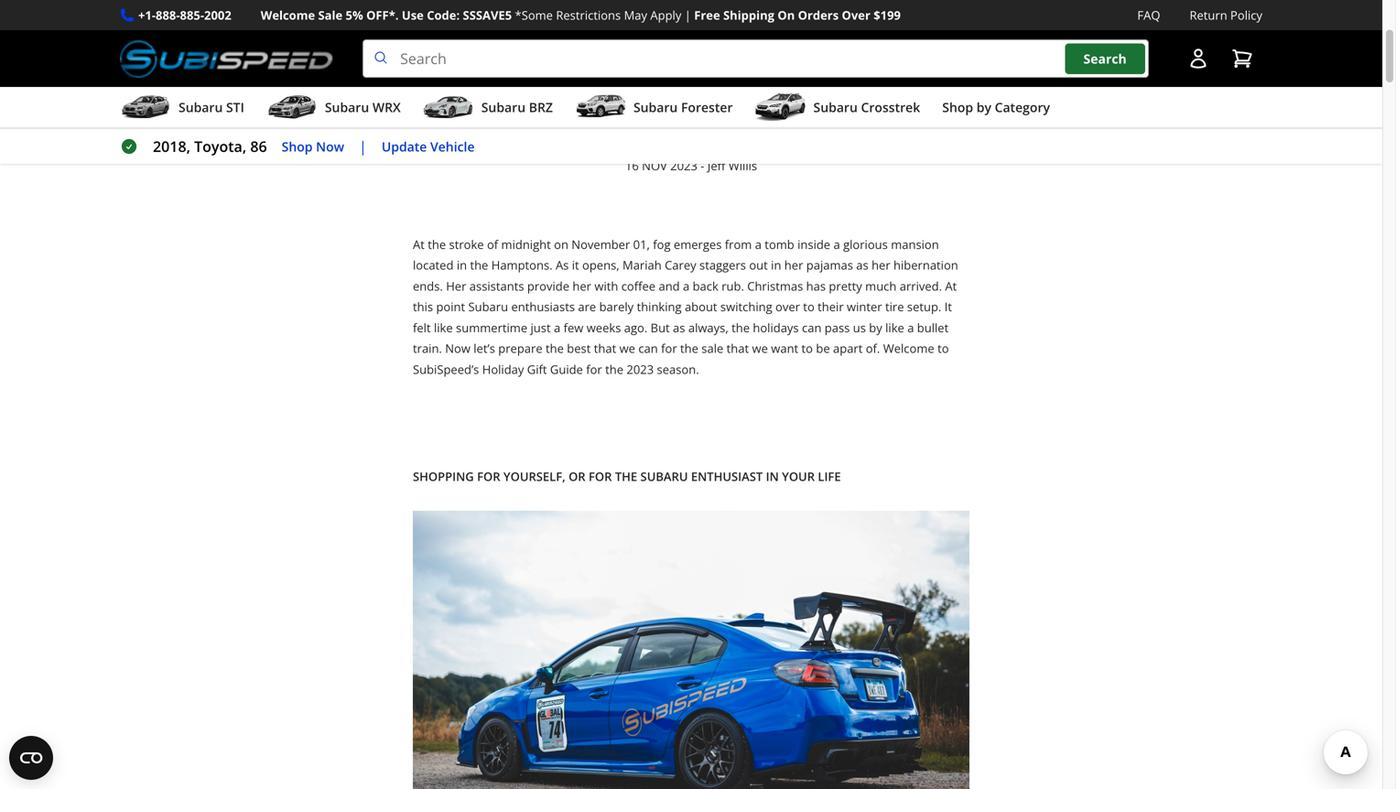 Task type: locate. For each thing, give the bounding box(es) containing it.
setup.
[[908, 299, 942, 315]]

we
[[620, 340, 636, 357], [752, 340, 768, 357]]

are
[[578, 299, 596, 315]]

subispeed logo image
[[120, 39, 333, 78]]

-
[[701, 158, 705, 174]]

yourself,
[[504, 468, 566, 485]]

1 horizontal spatial as
[[857, 257, 869, 273]]

0 horizontal spatial we
[[620, 340, 636, 357]]

to down bullet
[[938, 340, 949, 357]]

2 vertical spatial for
[[586, 361, 602, 378]]

0 horizontal spatial now
[[316, 138, 344, 155]]

0 horizontal spatial guide
[[550, 361, 583, 378]]

by left category
[[977, 99, 992, 116]]

in
[[457, 257, 467, 273], [771, 257, 782, 273]]

1 vertical spatial shop
[[282, 138, 313, 155]]

as
[[556, 257, 569, 273]]

subaru inside dropdown button
[[482, 99, 526, 116]]

shop right 86
[[282, 138, 313, 155]]

0 horizontal spatial for
[[477, 468, 501, 485]]

1 vertical spatial 2023
[[627, 361, 654, 378]]

2023 left -
[[671, 158, 698, 174]]

a left the few
[[554, 319, 561, 336]]

shop left category
[[943, 99, 974, 116]]

subaru wrx button
[[266, 91, 401, 127]]

2023 inside at the stroke of midnight on november 01, fog emerges from a tomb inside a glorious mansion located in the hamptons. as it opens, mariah carey staggers out in her pajamas as her hibernation ends. her assistants provide her with coffee and a back rub. christmas has pretty much arrived. at this point subaru enthusiasts are barely thinking about switching over to their winter tire setup. it felt like summertime just a few weeks ago. but as always, the holidays can pass us by like a bullet train. now let's prepare the best that we can for the sale that we want to be apart of. welcome to subispeed's holiday gift guide for the 2023 season.
[[627, 361, 654, 378]]

1 that from the left
[[594, 340, 617, 357]]

can down but
[[639, 340, 658, 357]]

felt
[[413, 319, 431, 336]]

1 horizontal spatial her
[[785, 257, 804, 273]]

subaru brz button
[[423, 91, 553, 127]]

0 horizontal spatial that
[[594, 340, 617, 357]]

shop inside shop by category dropdown button
[[943, 99, 974, 116]]

train.
[[413, 340, 442, 357]]

1 horizontal spatial at
[[946, 278, 957, 294]]

1 horizontal spatial guide
[[660, 105, 746, 145]]

0 vertical spatial shop
[[943, 99, 974, 116]]

just
[[531, 319, 551, 336]]

the down switching
[[732, 319, 750, 336]]

rub.
[[722, 278, 745, 294]]

we down ago.
[[620, 340, 636, 357]]

1 horizontal spatial shop
[[943, 99, 974, 116]]

at up it
[[946, 278, 957, 294]]

subispeed's
[[413, 361, 479, 378]]

glorious
[[844, 236, 888, 253]]

to right over
[[804, 299, 815, 315]]

2 horizontal spatial her
[[872, 257, 891, 273]]

subaru right a subaru crosstrek thumbnail image
[[814, 99, 858, 116]]

0 horizontal spatial 2023
[[627, 361, 654, 378]]

open widget image
[[9, 736, 53, 780]]

sale
[[318, 7, 343, 23]]

1 in from the left
[[457, 257, 467, 273]]

0 horizontal spatial like
[[434, 319, 453, 336]]

ago.
[[624, 319, 648, 336]]

1 horizontal spatial now
[[445, 340, 471, 357]]

shopping for yourself, or for the subaru enthusiast in your life
[[413, 468, 841, 485]]

5%
[[346, 7, 363, 23]]

her up much
[[872, 257, 891, 273]]

subaru left sti
[[179, 99, 223, 116]]

1 horizontal spatial for
[[589, 468, 612, 485]]

for right or
[[589, 468, 612, 485]]

| down subaru wrx
[[359, 137, 367, 156]]

the
[[615, 468, 638, 485]]

like down tire
[[886, 319, 905, 336]]

subaru left wrx
[[325, 99, 369, 116]]

we left want on the top of the page
[[752, 340, 768, 357]]

guide
[[660, 105, 746, 145], [550, 361, 583, 378]]

1 horizontal spatial can
[[802, 319, 822, 336]]

the up located
[[428, 236, 446, 253]]

0 vertical spatial can
[[802, 319, 822, 336]]

1 vertical spatial |
[[359, 137, 367, 156]]

welcome down bullet
[[884, 340, 935, 357]]

guide up -
[[660, 105, 746, 145]]

jeff
[[708, 158, 726, 174]]

1 horizontal spatial like
[[886, 319, 905, 336]]

hamptons.
[[492, 257, 553, 273]]

it
[[945, 299, 953, 315]]

0 vertical spatial |
[[685, 7, 691, 23]]

1 vertical spatial welcome
[[884, 340, 935, 357]]

1 vertical spatial as
[[673, 319, 686, 336]]

use
[[402, 7, 424, 23]]

her
[[446, 278, 467, 294]]

your
[[782, 468, 815, 485]]

like right felt
[[434, 319, 453, 336]]

now up subispeed's
[[445, 340, 471, 357]]

now down subaru wrx dropdown button
[[316, 138, 344, 155]]

by inside at the stroke of midnight on november 01, fog emerges from a tomb inside a glorious mansion located in the hamptons. as it opens, mariah carey staggers out in her pajamas as her hibernation ends. her assistants provide her with coffee and a back rub. christmas has pretty much arrived. at this point subaru enthusiasts are barely thinking about switching over to their winter tire setup. it felt like summertime just a few weeks ago. but as always, the holidays can pass us by like a bullet train. now let's prepare the best that we can for the sale that we want to be apart of. welcome to subispeed's holiday gift guide for the 2023 season.
[[869, 319, 883, 336]]

it
[[572, 257, 579, 273]]

of
[[487, 236, 498, 253]]

2023: subispeed's guide for the holidays
[[397, 105, 986, 145]]

that down the weeks
[[594, 340, 617, 357]]

fallback image - no image provided image
[[0, 0, 1383, 72]]

the
[[804, 105, 853, 145], [428, 236, 446, 253], [470, 257, 489, 273], [732, 319, 750, 336], [546, 340, 564, 357], [681, 340, 699, 357], [606, 361, 624, 378]]

2018,
[[153, 137, 190, 156]]

1 vertical spatial now
[[445, 340, 471, 357]]

1 vertical spatial by
[[869, 319, 883, 336]]

now inside 'link'
[[316, 138, 344, 155]]

at up located
[[413, 236, 425, 253]]

weeks
[[587, 319, 621, 336]]

assistants
[[470, 278, 524, 294]]

for up season.
[[661, 340, 677, 357]]

a right and
[[683, 278, 690, 294]]

in down the stroke
[[457, 257, 467, 273]]

2 for from the left
[[589, 468, 612, 485]]

| left free
[[685, 7, 691, 23]]

0 horizontal spatial for
[[586, 361, 602, 378]]

but
[[651, 319, 670, 336]]

0 horizontal spatial shop
[[282, 138, 313, 155]]

0 horizontal spatial at
[[413, 236, 425, 253]]

much
[[866, 278, 897, 294]]

guide inside at the stroke of midnight on november 01, fog emerges from a tomb inside a glorious mansion located in the hamptons. as it opens, mariah carey staggers out in her pajamas as her hibernation ends. her assistants provide her with coffee and a back rub. christmas has pretty much arrived. at this point subaru enthusiasts are barely thinking about switching over to their winter tire setup. it felt like summertime just a few weeks ago. but as always, the holidays can pass us by like a bullet train. now let's prepare the best that we can for the sale that we want to be apart of. welcome to subispeed's holiday gift guide for the 2023 season.
[[550, 361, 583, 378]]

christmas
[[748, 278, 804, 294]]

in
[[766, 468, 779, 485]]

to
[[804, 299, 815, 315], [802, 340, 813, 357], [938, 340, 949, 357]]

1 like from the left
[[434, 319, 453, 336]]

barely
[[600, 299, 634, 315]]

by inside shop by category dropdown button
[[977, 99, 992, 116]]

faq link
[[1138, 5, 1161, 25]]

subaru inside 'dropdown button'
[[634, 99, 678, 116]]

1 horizontal spatial welcome
[[884, 340, 935, 357]]

for down "best"
[[586, 361, 602, 378]]

shop by category
[[943, 99, 1051, 116]]

her down tomb
[[785, 257, 804, 273]]

holidays
[[861, 105, 986, 145]]

may
[[624, 7, 648, 23]]

search input field
[[363, 39, 1149, 78]]

shop inside 'link'
[[282, 138, 313, 155]]

faq
[[1138, 7, 1161, 23]]

enthusiasts
[[511, 299, 575, 315]]

welcome left sale
[[261, 7, 315, 23]]

subaru up summertime
[[468, 299, 508, 315]]

search button
[[1066, 43, 1146, 74]]

subaru inside at the stroke of midnight on november 01, fog emerges from a tomb inside a glorious mansion located in the hamptons. as it opens, mariah carey staggers out in her pajamas as her hibernation ends. her assistants provide her with coffee and a back rub. christmas has pretty much arrived. at this point subaru enthusiasts are barely thinking about switching over to their winter tire setup. it felt like summertime just a few weeks ago. but as always, the holidays can pass us by like a bullet train. now let's prepare the best that we can for the sale that we want to be apart of. welcome to subispeed's holiday gift guide for the 2023 season.
[[468, 299, 508, 315]]

as right but
[[673, 319, 686, 336]]

summertime
[[456, 319, 528, 336]]

+1-888-885-2002 link
[[138, 5, 231, 25]]

2 we from the left
[[752, 340, 768, 357]]

1 horizontal spatial in
[[771, 257, 782, 273]]

0 vertical spatial as
[[857, 257, 869, 273]]

update vehicle
[[382, 138, 475, 155]]

holidays
[[753, 319, 799, 336]]

always,
[[689, 319, 729, 336]]

in right 'out'
[[771, 257, 782, 273]]

885-
[[180, 7, 204, 23]]

1 vertical spatial for
[[661, 340, 677, 357]]

subaru for subaru sti
[[179, 99, 223, 116]]

0 horizontal spatial as
[[673, 319, 686, 336]]

inside
[[798, 236, 831, 253]]

0 horizontal spatial by
[[869, 319, 883, 336]]

can up the 'be'
[[802, 319, 822, 336]]

opens,
[[583, 257, 620, 273]]

for right shopping
[[477, 468, 501, 485]]

1 horizontal spatial 2023
[[671, 158, 698, 174]]

from
[[725, 236, 752, 253]]

0 vertical spatial now
[[316, 138, 344, 155]]

tire
[[886, 299, 904, 315]]

for
[[477, 468, 501, 485], [589, 468, 612, 485]]

like
[[434, 319, 453, 336], [886, 319, 905, 336]]

guide down "best"
[[550, 361, 583, 378]]

1 vertical spatial guide
[[550, 361, 583, 378]]

subaru forester
[[634, 99, 733, 116]]

for up willis
[[753, 105, 796, 145]]

0 horizontal spatial in
[[457, 257, 467, 273]]

0 horizontal spatial welcome
[[261, 7, 315, 23]]

that right sale
[[727, 340, 749, 357]]

by right us
[[869, 319, 883, 336]]

1 vertical spatial at
[[946, 278, 957, 294]]

2023 left season.
[[627, 361, 654, 378]]

out
[[750, 257, 768, 273]]

1 horizontal spatial we
[[752, 340, 768, 357]]

pretty
[[829, 278, 863, 294]]

code:
[[427, 7, 460, 23]]

her up the are
[[573, 278, 592, 294]]

category
[[995, 99, 1051, 116]]

subaru left forester
[[634, 99, 678, 116]]

1 horizontal spatial by
[[977, 99, 992, 116]]

0 vertical spatial for
[[753, 105, 796, 145]]

that
[[594, 340, 617, 357], [727, 340, 749, 357]]

or
[[569, 468, 586, 485]]

as down glorious
[[857, 257, 869, 273]]

pass
[[825, 319, 850, 336]]

0 vertical spatial by
[[977, 99, 992, 116]]

subaru left the brz
[[482, 99, 526, 116]]

as
[[857, 257, 869, 273], [673, 319, 686, 336]]

0 vertical spatial welcome
[[261, 7, 315, 23]]

tomb
[[765, 236, 795, 253]]

subaru wrx
[[325, 99, 401, 116]]

0 horizontal spatial can
[[639, 340, 658, 357]]

sssave5
[[463, 7, 512, 23]]

button image
[[1188, 48, 1210, 70]]

1 horizontal spatial for
[[661, 340, 677, 357]]

1 horizontal spatial that
[[727, 340, 749, 357]]



Task type: describe. For each thing, give the bounding box(es) containing it.
apart
[[833, 340, 863, 357]]

the down the weeks
[[606, 361, 624, 378]]

life
[[818, 468, 841, 485]]

staggers
[[700, 257, 746, 273]]

search
[[1084, 50, 1127, 67]]

0 vertical spatial 2023
[[671, 158, 698, 174]]

2 like from the left
[[886, 319, 905, 336]]

a subaru wrx thumbnail image image
[[266, 94, 318, 121]]

welcome inside at the stroke of midnight on november 01, fog emerges from a tomb inside a glorious mansion located in the hamptons. as it opens, mariah carey staggers out in her pajamas as her hibernation ends. her assistants provide her with coffee and a back rub. christmas has pretty much arrived. at this point subaru enthusiasts are barely thinking about switching over to their winter tire setup. it felt like summertime just a few weeks ago. but as always, the holidays can pass us by like a bullet train. now let's prepare the best that we can for the sale that we want to be apart of. welcome to subispeed's holiday gift guide for the 2023 season.
[[884, 340, 935, 357]]

fog
[[653, 236, 671, 253]]

thinking
[[637, 299, 682, 315]]

prepare
[[498, 340, 543, 357]]

$199
[[874, 7, 901, 23]]

subaru for subaru wrx
[[325, 99, 369, 116]]

subaru for subaru forester
[[634, 99, 678, 116]]

subaru for subaru crosstrek
[[814, 99, 858, 116]]

subaru crosstrek button
[[755, 91, 921, 127]]

shop for shop now
[[282, 138, 313, 155]]

coffee
[[622, 278, 656, 294]]

01,
[[633, 236, 650, 253]]

2018, toyota, 86
[[153, 137, 267, 156]]

midnight
[[501, 236, 551, 253]]

0 vertical spatial at
[[413, 236, 425, 253]]

shop now link
[[282, 136, 344, 157]]

subaru forester button
[[575, 91, 733, 127]]

0 horizontal spatial |
[[359, 137, 367, 156]]

subaru brz
[[482, 99, 553, 116]]

has
[[807, 278, 826, 294]]

16 nov 2023 - jeff willis
[[625, 158, 758, 174]]

season.
[[657, 361, 699, 378]]

arrived.
[[900, 278, 942, 294]]

a up pajamas
[[834, 236, 841, 253]]

located
[[413, 257, 454, 273]]

off*.
[[366, 7, 399, 23]]

16
[[625, 158, 639, 174]]

hibernation
[[894, 257, 959, 273]]

a subaru sti thumbnail image image
[[120, 94, 171, 121]]

restrictions
[[556, 7, 621, 23]]

switching
[[721, 299, 773, 315]]

+1-888-885-2002
[[138, 7, 231, 23]]

1 for from the left
[[477, 468, 501, 485]]

at the stroke of midnight on november 01, fog emerges from a tomb inside a glorious mansion located in the hamptons. as it opens, mariah carey staggers out in her pajamas as her hibernation ends. her assistants provide her with coffee and a back rub. christmas has pretty much arrived. at this point subaru enthusiasts are barely thinking about switching over to their winter tire setup. it felt like summertime just a few weeks ago. but as always, the holidays can pass us by like a bullet train. now let's prepare the best that we can for the sale that we want to be apart of. welcome to subispeed's holiday gift guide for the 2023 season.
[[413, 236, 959, 378]]

0 horizontal spatial her
[[573, 278, 592, 294]]

a right from
[[755, 236, 762, 253]]

mansion
[[891, 236, 939, 253]]

shop by category button
[[943, 91, 1051, 127]]

us
[[853, 319, 866, 336]]

their
[[818, 299, 844, 315]]

shop for shop by category
[[943, 99, 974, 116]]

1 horizontal spatial |
[[685, 7, 691, 23]]

the left sale
[[681, 340, 699, 357]]

back
[[693, 278, 719, 294]]

return
[[1190, 7, 1228, 23]]

return policy link
[[1190, 5, 1263, 25]]

over
[[776, 299, 800, 315]]

now inside at the stroke of midnight on november 01, fog emerges from a tomb inside a glorious mansion located in the hamptons. as it opens, mariah carey staggers out in her pajamas as her hibernation ends. her assistants provide her with coffee and a back rub. christmas has pretty much arrived. at this point subaru enthusiasts are barely thinking about switching over to their winter tire setup. it felt like summertime just a few weeks ago. but as always, the holidays can pass us by like a bullet train. now let's prepare the best that we can for the sale that we want to be apart of. welcome to subispeed's holiday gift guide for the 2023 season.
[[445, 340, 471, 357]]

subaru sti button
[[120, 91, 244, 127]]

pajamas
[[807, 257, 854, 273]]

2 horizontal spatial for
[[753, 105, 796, 145]]

wrx
[[373, 99, 401, 116]]

+1-
[[138, 7, 156, 23]]

willis
[[729, 158, 758, 174]]

to left the 'be'
[[802, 340, 813, 357]]

of.
[[866, 340, 881, 357]]

a subaru forester thumbnail image image
[[575, 94, 626, 121]]

let's
[[474, 340, 495, 357]]

the down the stroke
[[470, 257, 489, 273]]

crosstrek
[[861, 99, 921, 116]]

this
[[413, 299, 433, 315]]

vehicle
[[430, 138, 475, 155]]

sale
[[702, 340, 724, 357]]

welcome sale 5% off*. use code: sssave5 *some restrictions may apply | free shipping on orders over $199
[[261, 7, 901, 23]]

forester
[[681, 99, 733, 116]]

a left bullet
[[908, 319, 914, 336]]

shop now
[[282, 138, 344, 155]]

the left "best"
[[546, 340, 564, 357]]

shopping
[[413, 468, 474, 485]]

on
[[554, 236, 569, 253]]

the left crosstrek
[[804, 105, 853, 145]]

mariah
[[623, 257, 662, 273]]

1 we from the left
[[620, 340, 636, 357]]

1 vertical spatial can
[[639, 340, 658, 357]]

with
[[595, 278, 619, 294]]

free
[[694, 7, 720, 23]]

subaru for subaru brz
[[482, 99, 526, 116]]

subaru
[[641, 468, 688, 485]]

over
[[842, 7, 871, 23]]

orders
[[798, 7, 839, 23]]

a subaru brz thumbnail image image
[[423, 94, 474, 121]]

a subaru crosstrek thumbnail image image
[[755, 94, 806, 121]]

subaru sti
[[179, 99, 244, 116]]

sti
[[226, 99, 244, 116]]

0 vertical spatial guide
[[660, 105, 746, 145]]

ends.
[[413, 278, 443, 294]]

shipping
[[724, 7, 775, 23]]

point
[[436, 299, 465, 315]]

update vehicle button
[[382, 136, 475, 157]]

winter
[[847, 299, 883, 315]]

bullet
[[918, 319, 949, 336]]

subaru crosstrek
[[814, 99, 921, 116]]

provide
[[527, 278, 570, 294]]

few
[[564, 319, 584, 336]]

2 in from the left
[[771, 257, 782, 273]]

2023:
[[397, 105, 472, 145]]

holiday
[[482, 361, 524, 378]]

toyota,
[[194, 137, 247, 156]]

2 that from the left
[[727, 340, 749, 357]]



Task type: vqa. For each thing, say whether or not it's contained in the screenshot.
the leftmost her
yes



